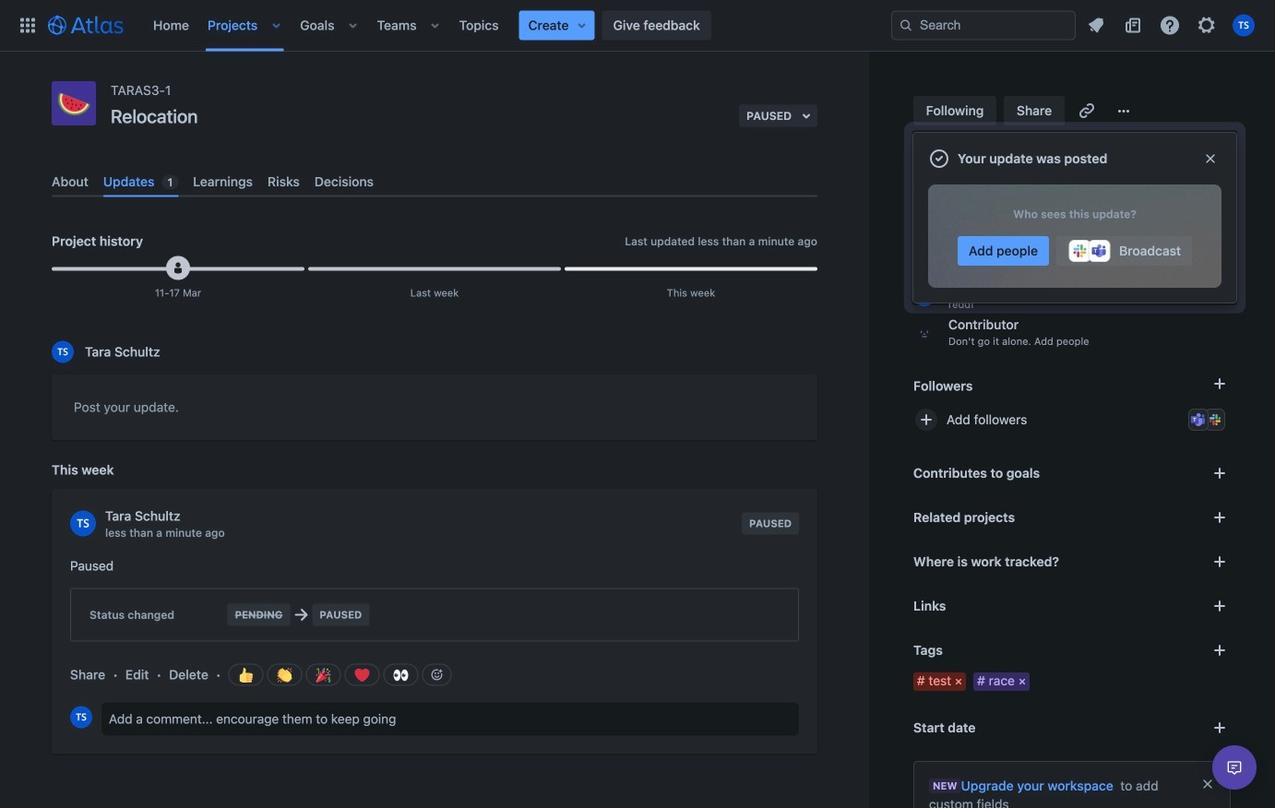 Task type: describe. For each thing, give the bounding box(es) containing it.
msteams logo showing  channels are connected to this project image
[[1191, 412, 1206, 427]]

search image
[[899, 18, 913, 33]]

slack logo showing nan channels are connected to this project image
[[1208, 412, 1222, 427]]

close dialog image
[[1203, 151, 1218, 166]]

account image
[[1233, 14, 1255, 36]]

settings image
[[1196, 14, 1218, 36]]

top element
[[11, 0, 891, 51]]

add a follower image
[[1209, 373, 1231, 395]]

open intercom messenger image
[[1223, 757, 1245, 779]]

notifications image
[[1085, 14, 1107, 36]]

Search field
[[891, 11, 1076, 40]]

:eyes: image
[[394, 668, 408, 683]]

close banner image
[[1200, 777, 1215, 792]]

:eyes: image
[[394, 668, 408, 683]]



Task type: vqa. For each thing, say whether or not it's contained in the screenshot.
2nd townsquare image from the top
no



Task type: locate. For each thing, give the bounding box(es) containing it.
added new contributor image
[[171, 261, 185, 276]]

Main content area, start typing to enter text. text field
[[74, 396, 795, 425]]

switch to... image
[[17, 14, 39, 36]]

add follower image
[[915, 409, 937, 431]]

close tag image
[[1015, 674, 1030, 689]]

add reaction image
[[430, 668, 444, 682]]

:heart: image
[[355, 668, 370, 683], [355, 668, 370, 683]]

your update was posted image
[[928, 148, 950, 170]]

help image
[[1159, 14, 1181, 36]]

set start date image
[[1209, 717, 1231, 739]]

tab list
[[44, 167, 825, 197]]

:clap: image
[[277, 668, 292, 683], [277, 668, 292, 683]]

None search field
[[891, 11, 1076, 40]]

changed to image
[[290, 604, 312, 626]]

:thumbsup: image
[[239, 668, 253, 683], [239, 668, 253, 683]]

close tag image
[[951, 674, 966, 689]]

:tada: image
[[316, 668, 331, 683], [316, 668, 331, 683]]

banner
[[0, 0, 1275, 52]]



